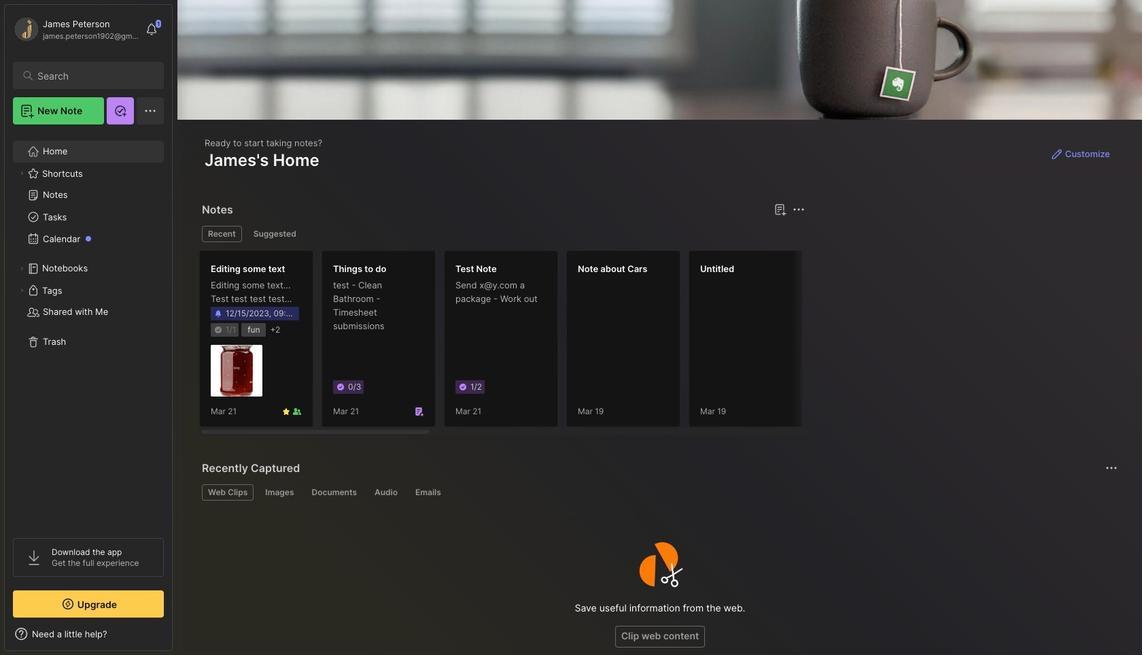 Task type: describe. For each thing, give the bounding box(es) containing it.
2 tab list from the top
[[202, 484, 1116, 501]]

expand tags image
[[18, 286, 26, 295]]

1 horizontal spatial more actions field
[[1103, 459, 1122, 478]]

0 horizontal spatial more actions image
[[791, 201, 808, 218]]

Search text field
[[37, 69, 152, 82]]

WHAT'S NEW field
[[5, 623, 172, 645]]

0 vertical spatial more actions field
[[790, 200, 809, 219]]

1 horizontal spatial more actions image
[[1104, 460, 1121, 476]]

click to collapse image
[[172, 630, 182, 646]]

Account field
[[13, 16, 139, 43]]

main element
[[0, 0, 177, 655]]



Task type: vqa. For each thing, say whether or not it's contained in the screenshot.
sort options ICON
no



Task type: locate. For each thing, give the bounding box(es) containing it.
0 vertical spatial more actions image
[[791, 201, 808, 218]]

0 vertical spatial tab list
[[202, 226, 803, 242]]

0 horizontal spatial more actions field
[[790, 200, 809, 219]]

expand notebooks image
[[18, 265, 26, 273]]

more actions image
[[791, 201, 808, 218], [1104, 460, 1121, 476]]

tree inside main element
[[5, 133, 172, 526]]

none search field inside main element
[[37, 67, 152, 84]]

tree
[[5, 133, 172, 526]]

1 vertical spatial more actions field
[[1103, 459, 1122, 478]]

1 tab list from the top
[[202, 226, 803, 242]]

tab
[[202, 226, 242, 242], [247, 226, 303, 242], [202, 484, 254, 501], [259, 484, 300, 501], [306, 484, 363, 501], [369, 484, 404, 501], [410, 484, 448, 501]]

row group
[[199, 250, 1143, 435]]

1 vertical spatial more actions image
[[1104, 460, 1121, 476]]

More actions field
[[790, 200, 809, 219], [1103, 459, 1122, 478]]

None search field
[[37, 67, 152, 84]]

thumbnail image
[[211, 345, 263, 397]]

1 vertical spatial tab list
[[202, 484, 1116, 501]]

tab list
[[202, 226, 803, 242], [202, 484, 1116, 501]]



